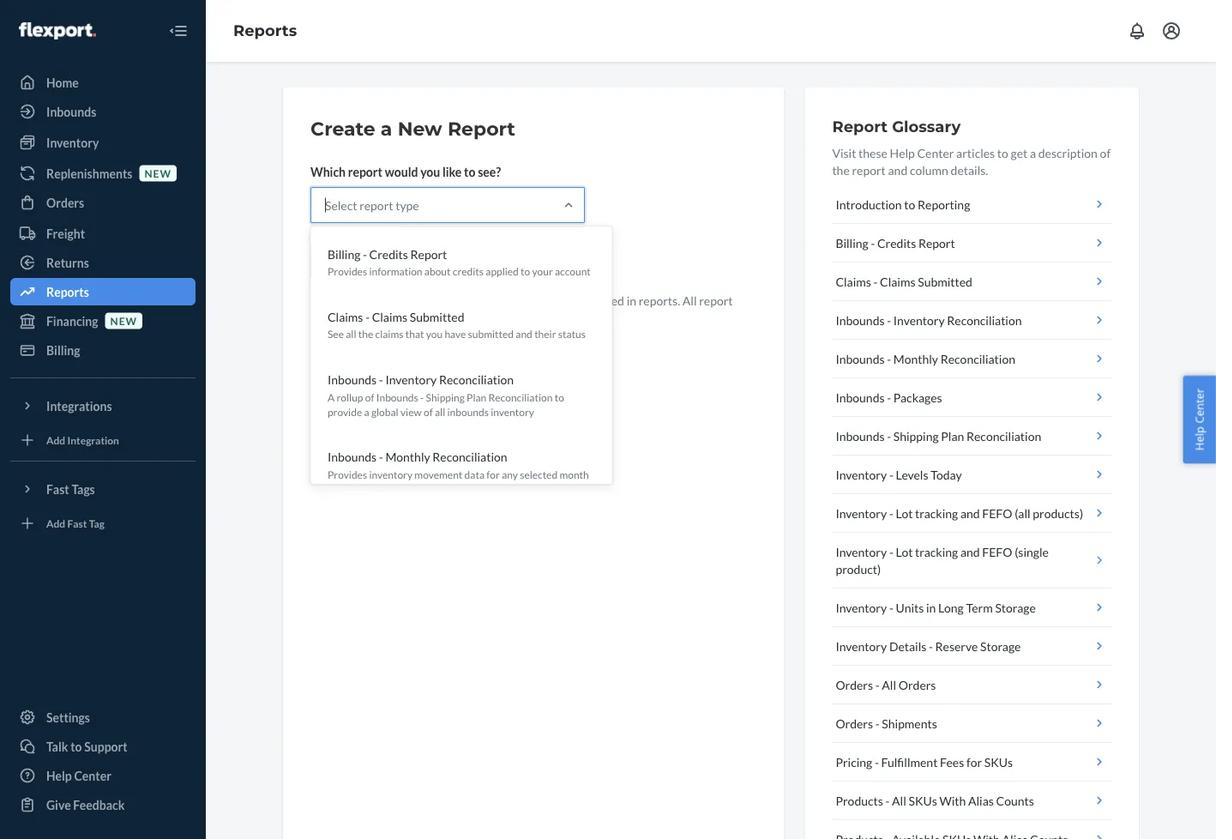Task type: describe. For each thing, give the bounding box(es) containing it.
storage inside button
[[996, 600, 1037, 615]]

center inside the "help center" button
[[1192, 388, 1208, 424]]

that
[[406, 328, 424, 340]]

create a new report
[[311, 117, 516, 140]]

for inside the inbounds - monthly reconciliation provides inventory movement data for any selected month
[[487, 468, 500, 481]]

settings link
[[10, 704, 196, 731]]

visit
[[833, 145, 857, 160]]

inbounds
[[448, 405, 489, 418]]

inbounds - shipping plan reconciliation button
[[833, 417, 1112, 456]]

billing link
[[10, 336, 196, 364]]

up
[[370, 293, 384, 308]]

integration
[[67, 434, 119, 446]]

view
[[401, 405, 422, 418]]

would
[[385, 164, 418, 179]]

report for billing - credits report provides information about credits applied to your account
[[411, 247, 447, 261]]

provides for billing
[[328, 265, 367, 278]]

to left be
[[548, 293, 559, 308]]

long
[[939, 600, 964, 615]]

inbounds for inbounds - inventory reconciliation a rollup of inbounds - shipping plan reconciliation to provide a global view of all inbounds inventory
[[328, 372, 377, 387]]

orders up shipments
[[899, 678, 937, 692]]

fefo for (all
[[983, 506, 1013, 520]]

settings
[[46, 710, 90, 725]]

1 vertical spatial fast
[[67, 517, 87, 529]]

help inside help center link
[[46, 768, 72, 783]]

center inside help center link
[[74, 768, 111, 783]]

today
[[931, 467, 963, 482]]

with
[[940, 793, 967, 808]]

all inside it may take up to 2 hours for new information to be reflected in reports. all report time fields are in universal time (utc).
[[683, 293, 697, 308]]

to left 'reporting'
[[905, 197, 916, 212]]

claims - claims submitted button
[[833, 263, 1112, 301]]

help center inside the "help center" button
[[1192, 388, 1208, 451]]

orders link
[[10, 189, 196, 216]]

to right talk
[[71, 739, 82, 754]]

plan inside inbounds - inventory reconciliation a rollup of inbounds - shipping plan reconciliation to provide a global view of all inbounds inventory
[[467, 391, 487, 403]]

2
[[400, 293, 407, 308]]

- for inventory - lot tracking and fefo (single product)
[[890, 544, 894, 559]]

status
[[558, 328, 586, 340]]

inventory - units in long term storage button
[[833, 589, 1112, 627]]

inventory for inventory details - reserve storage
[[836, 639, 887, 653]]

see
[[328, 328, 344, 340]]

- for billing - credits report provides information about credits applied to your account
[[363, 247, 367, 261]]

account
[[555, 265, 591, 278]]

inbounds - monthly reconciliation
[[836, 351, 1016, 366]]

and inside inventory - lot tracking and fefo (single product)
[[961, 544, 981, 559]]

reconciliation for inbounds - inventory reconciliation
[[948, 313, 1023, 327]]

fields
[[337, 310, 365, 325]]

tag
[[89, 517, 105, 529]]

inbounds - monthly reconciliation provides inventory movement data for any selected month
[[328, 450, 589, 481]]

1 horizontal spatial reports link
[[233, 21, 297, 40]]

storage inside button
[[981, 639, 1022, 653]]

claims - claims submitted see all the claims that you have submitted and their status
[[328, 309, 586, 340]]

for inside pricing - fulfillment fees for skus button
[[967, 755, 983, 769]]

- for inbounds - shipping plan reconciliation
[[888, 429, 892, 443]]

information inside it may take up to 2 hours for new information to be reflected in reports. all report time fields are in universal time (utc).
[[484, 293, 546, 308]]

billing - credits report button
[[833, 224, 1112, 263]]

billing for billing - credits report provides information about credits applied to your account
[[328, 247, 361, 261]]

2 vertical spatial of
[[424, 405, 433, 418]]

monthly for inbounds - monthly reconciliation
[[894, 351, 939, 366]]

to inside billing - credits report provides information about credits applied to your account
[[521, 265, 531, 278]]

- for products - all skus with alias counts
[[886, 793, 890, 808]]

report for create report
[[365, 254, 400, 268]]

inventory details - reserve storage
[[836, 639, 1022, 653]]

inbounds for inbounds - monthly reconciliation
[[836, 351, 885, 366]]

help center button
[[1184, 376, 1217, 464]]

be
[[562, 293, 575, 308]]

give
[[46, 798, 71, 812]]

all inside claims - claims submitted see all the claims that you have submitted and their status
[[346, 328, 357, 340]]

description
[[1039, 145, 1098, 160]]

shipments
[[882, 716, 938, 731]]

of inside the visit these help center articles to get a description of the report and column details.
[[1101, 145, 1111, 160]]

orders - all orders
[[836, 678, 937, 692]]

claims - claims submitted
[[836, 274, 973, 289]]

and inside button
[[961, 506, 981, 520]]

type
[[396, 198, 419, 212]]

pricing
[[836, 755, 873, 769]]

orders - shipments
[[836, 716, 938, 731]]

inventory inside inbounds - inventory reconciliation a rollup of inbounds - shipping plan reconciliation to provide a global view of all inbounds inventory
[[386, 372, 437, 387]]

reconciliation for inbounds - inventory reconciliation a rollup of inbounds - shipping plan reconciliation to provide a global view of all inbounds inventory
[[439, 372, 514, 387]]

counts
[[997, 793, 1035, 808]]

skus inside button
[[909, 793, 938, 808]]

inbounds - packages button
[[833, 378, 1112, 417]]

lot for inventory - lot tracking and fefo (single product)
[[896, 544, 913, 559]]

lot for inventory - lot tracking and fefo (all products)
[[896, 506, 913, 520]]

you inside claims - claims submitted see all the claims that you have submitted and their status
[[426, 328, 443, 340]]

a inside the visit these help center articles to get a description of the report and column details.
[[1031, 145, 1037, 160]]

and inside the visit these help center articles to get a description of the report and column details.
[[889, 163, 908, 177]]

credits for billing - credits report provides information about credits applied to your account
[[370, 247, 408, 261]]

it
[[311, 293, 319, 308]]

reserve
[[936, 639, 979, 653]]

add for add fast tag
[[46, 517, 65, 529]]

reports inside the reports link
[[46, 284, 89, 299]]

create report
[[325, 254, 400, 268]]

orders for orders - shipments
[[836, 716, 874, 731]]

have
[[445, 328, 466, 340]]

inbounds - packages
[[836, 390, 943, 405]]

it may take up to 2 hours for new information to be reflected in reports. all report time fields are in universal time (utc).
[[311, 293, 733, 325]]

details.
[[951, 163, 989, 177]]

- up view
[[421, 391, 424, 403]]

create report button
[[311, 244, 415, 278]]

and inside claims - claims submitted see all the claims that you have submitted and their status
[[516, 328, 533, 340]]

which report would you like to see?
[[311, 164, 501, 179]]

claims
[[375, 328, 404, 340]]

report for select report type
[[360, 198, 393, 212]]

may
[[321, 293, 343, 308]]

packages
[[894, 390, 943, 405]]

open notifications image
[[1128, 21, 1148, 41]]

replenishments
[[46, 166, 133, 181]]

add integration
[[46, 434, 119, 446]]

inbounds link
[[10, 98, 196, 125]]

report up 'these'
[[833, 117, 888, 136]]

report inside the visit these help center articles to get a description of the report and column details.
[[853, 163, 886, 177]]

flexport logo image
[[19, 22, 96, 39]]

tags
[[72, 482, 95, 496]]

0 horizontal spatial of
[[365, 391, 375, 403]]

support
[[84, 739, 128, 754]]

inventory - levels today button
[[833, 456, 1112, 494]]

orders for orders - all orders
[[836, 678, 874, 692]]

orders - all orders button
[[833, 666, 1112, 705]]

inventory for inventory - units in long term storage
[[836, 600, 887, 615]]

see?
[[478, 164, 501, 179]]

home link
[[10, 69, 196, 96]]

inventory for inventory - lot tracking and fefo (single product)
[[836, 544, 887, 559]]

hours
[[409, 293, 439, 308]]

inventory for inventory - levels today
[[836, 467, 887, 482]]

- for claims - claims submitted see all the claims that you have submitted and their status
[[366, 309, 370, 324]]

billing - credits report provides information about credits applied to your account
[[328, 247, 591, 278]]

introduction to reporting
[[836, 197, 971, 212]]

levels
[[896, 467, 929, 482]]

rollup
[[337, 391, 363, 403]]

1 vertical spatial reports link
[[10, 278, 196, 306]]

inbounds - inventory reconciliation button
[[833, 301, 1112, 340]]

pricing - fulfillment fees for skus button
[[833, 743, 1112, 782]]

get
[[1011, 145, 1028, 160]]

alias
[[969, 793, 994, 808]]

details
[[890, 639, 927, 653]]

help center inside help center link
[[46, 768, 111, 783]]

report glossary
[[833, 117, 961, 136]]

add fast tag
[[46, 517, 105, 529]]

report for which report would you like to see?
[[348, 164, 383, 179]]

to inside inbounds - inventory reconciliation a rollup of inbounds - shipping plan reconciliation to provide a global view of all inbounds inventory
[[555, 391, 565, 403]]

inventory inside inbounds - inventory reconciliation a rollup of inbounds - shipping plan reconciliation to provide a global view of all inbounds inventory
[[491, 405, 535, 418]]

reflected
[[577, 293, 625, 308]]

feedback
[[73, 798, 125, 812]]

- for orders - shipments
[[876, 716, 880, 731]]

- for inbounds - monthly reconciliation provides inventory movement data for any selected month
[[379, 450, 383, 464]]

term
[[967, 600, 994, 615]]

inventory - units in long term storage
[[836, 600, 1037, 615]]

information inside billing - credits report provides information about credits applied to your account
[[369, 265, 423, 278]]

- for inbounds - inventory reconciliation a rollup of inbounds - shipping plan reconciliation to provide a global view of all inbounds inventory
[[379, 372, 383, 387]]



Task type: vqa. For each thing, say whether or not it's contained in the screenshot.


Task type: locate. For each thing, give the bounding box(es) containing it.
1 vertical spatial all
[[435, 405, 446, 418]]

- down inventory - levels today
[[890, 506, 894, 520]]

new
[[398, 117, 443, 140]]

all right the see
[[346, 328, 357, 340]]

1 vertical spatial center
[[1192, 388, 1208, 424]]

0 vertical spatial fast
[[46, 482, 69, 496]]

orders up 'pricing'
[[836, 716, 874, 731]]

credits inside billing - credits report provides information about credits applied to your account
[[370, 247, 408, 261]]

2 horizontal spatial for
[[967, 755, 983, 769]]

provides down provide
[[328, 468, 367, 481]]

- left units
[[890, 600, 894, 615]]

add fast tag link
[[10, 510, 196, 537]]

0 vertical spatial skus
[[985, 755, 1014, 769]]

in inside button
[[927, 600, 937, 615]]

inventory inside inventory - levels today button
[[836, 467, 887, 482]]

1 tracking from the top
[[916, 506, 959, 520]]

1 fefo from the top
[[983, 506, 1013, 520]]

storage right reserve
[[981, 639, 1022, 653]]

2 vertical spatial all
[[893, 793, 907, 808]]

tracking
[[916, 506, 959, 520], [916, 544, 959, 559]]

the inside claims - claims submitted see all the claims that you have submitted and their status
[[359, 328, 373, 340]]

and down inventory - lot tracking and fefo (all products) button
[[961, 544, 981, 559]]

to inside the visit these help center articles to get a description of the report and column details.
[[998, 145, 1009, 160]]

credits up up
[[370, 247, 408, 261]]

fefo for (single
[[983, 544, 1013, 559]]

0 horizontal spatial a
[[364, 405, 370, 418]]

2 vertical spatial a
[[364, 405, 370, 418]]

lot inside inventory - lot tracking and fefo (single product)
[[896, 544, 913, 559]]

1 vertical spatial inventory
[[369, 468, 413, 481]]

- up take
[[363, 247, 367, 261]]

inventory inside inventory - lot tracking and fefo (all products) button
[[836, 506, 887, 520]]

fefo inside inventory - lot tracking and fefo (single product)
[[983, 544, 1013, 559]]

- left packages
[[888, 390, 892, 405]]

0 vertical spatial of
[[1101, 145, 1111, 160]]

tracking down inventory - lot tracking and fefo (all products)
[[916, 544, 959, 559]]

- right 'pricing'
[[875, 755, 879, 769]]

0 vertical spatial shipping
[[426, 391, 465, 403]]

all
[[683, 293, 697, 308], [882, 678, 897, 692], [893, 793, 907, 808]]

and
[[889, 163, 908, 177], [516, 328, 533, 340], [961, 506, 981, 520], [961, 544, 981, 559]]

report for billing - credits report
[[919, 236, 956, 250]]

billing down introduction
[[836, 236, 869, 250]]

report
[[853, 163, 886, 177], [348, 164, 383, 179], [360, 198, 393, 212], [365, 254, 400, 268], [700, 293, 733, 308]]

inbounds up the inbounds - packages
[[836, 351, 885, 366]]

- right "fields" in the top left of the page
[[366, 309, 370, 324]]

2 fefo from the top
[[983, 544, 1013, 559]]

0 horizontal spatial inventory
[[369, 468, 413, 481]]

fefo left (single on the right bottom of page
[[983, 544, 1013, 559]]

1 vertical spatial create
[[325, 254, 362, 268]]

talk to support button
[[10, 733, 196, 760]]

- inside inventory - lot tracking and fefo (single product)
[[890, 544, 894, 559]]

plan
[[467, 391, 487, 403], [942, 429, 965, 443]]

products)
[[1033, 506, 1084, 520]]

report inside button
[[365, 254, 400, 268]]

0 vertical spatial the
[[833, 163, 850, 177]]

information up the 2
[[369, 265, 423, 278]]

submitted inside claims - claims submitted see all the claims that you have submitted and their status
[[410, 309, 465, 324]]

- left levels
[[890, 467, 894, 482]]

0 vertical spatial reports link
[[233, 21, 297, 40]]

0 horizontal spatial shipping
[[426, 391, 465, 403]]

billing
[[836, 236, 869, 250], [328, 247, 361, 261], [46, 343, 80, 357]]

all for orders
[[882, 678, 897, 692]]

all left inbounds
[[435, 405, 446, 418]]

inbounds left packages
[[836, 390, 885, 405]]

inventory for inventory
[[46, 135, 99, 150]]

1 vertical spatial provides
[[328, 468, 367, 481]]

0 horizontal spatial information
[[369, 265, 423, 278]]

skus up counts
[[985, 755, 1014, 769]]

add integration link
[[10, 427, 196, 454]]

shipping inside inbounds - inventory reconciliation a rollup of inbounds - shipping plan reconciliation to provide a global view of all inbounds inventory
[[426, 391, 465, 403]]

report left type
[[360, 198, 393, 212]]

1 horizontal spatial credits
[[878, 236, 917, 250]]

- for inventory - units in long term storage
[[890, 600, 894, 615]]

and left their
[[516, 328, 533, 340]]

1 horizontal spatial a
[[381, 117, 393, 140]]

provides up take
[[328, 265, 367, 278]]

report down 'these'
[[853, 163, 886, 177]]

report up "about"
[[411, 247, 447, 261]]

- for inbounds - inventory reconciliation
[[888, 313, 892, 327]]

1 vertical spatial fefo
[[983, 544, 1013, 559]]

open account menu image
[[1162, 21, 1183, 41]]

universal
[[399, 310, 449, 325]]

0 horizontal spatial billing
[[46, 343, 80, 357]]

orders for orders
[[46, 195, 84, 210]]

plan inside button
[[942, 429, 965, 443]]

fefo
[[983, 506, 1013, 520], [983, 544, 1013, 559]]

in
[[627, 293, 637, 308], [387, 310, 396, 325], [927, 600, 937, 615]]

help
[[890, 145, 915, 160], [1192, 427, 1208, 451], [46, 768, 72, 783]]

help inside the visit these help center articles to get a description of the report and column details.
[[890, 145, 915, 160]]

monthly inside the inbounds - monthly reconciliation provides inventory movement data for any selected month
[[386, 450, 430, 464]]

submitted
[[918, 274, 973, 289], [410, 309, 465, 324]]

- for inventory - levels today
[[890, 467, 894, 482]]

0 vertical spatial create
[[311, 117, 376, 140]]

the down are
[[359, 328, 373, 340]]

(utc).
[[480, 310, 513, 325]]

inventory inside inventory link
[[46, 135, 99, 150]]

0 horizontal spatial in
[[387, 310, 396, 325]]

1 vertical spatial information
[[484, 293, 546, 308]]

1 vertical spatial skus
[[909, 793, 938, 808]]

to left the 2
[[386, 293, 397, 308]]

0 vertical spatial help
[[890, 145, 915, 160]]

inbounds inside the inbounds - monthly reconciliation provides inventory movement data for any selected month
[[328, 450, 377, 464]]

inbounds down the inbounds - packages
[[836, 429, 885, 443]]

give feedback
[[46, 798, 125, 812]]

1 horizontal spatial skus
[[985, 755, 1014, 769]]

0 vertical spatial for
[[441, 293, 457, 308]]

2 horizontal spatial in
[[927, 600, 937, 615]]

inventory up inbounds - monthly reconciliation
[[894, 313, 945, 327]]

2 vertical spatial help
[[46, 768, 72, 783]]

shipping inside button
[[894, 429, 939, 443]]

1 vertical spatial add
[[46, 517, 65, 529]]

- right details
[[929, 639, 934, 653]]

freight
[[46, 226, 85, 241]]

tracking inside inventory - lot tracking and fefo (single product)
[[916, 544, 959, 559]]

1 vertical spatial help center
[[46, 768, 111, 783]]

time
[[311, 310, 334, 325]]

inbounds - shipping plan reconciliation
[[836, 429, 1042, 443]]

credits for billing - credits report
[[878, 236, 917, 250]]

inbounds for inbounds
[[46, 104, 96, 119]]

inventory
[[491, 405, 535, 418], [369, 468, 413, 481]]

plan up inbounds
[[467, 391, 487, 403]]

1 vertical spatial tracking
[[916, 544, 959, 559]]

0 vertical spatial new
[[145, 167, 172, 179]]

inbounds up global
[[377, 391, 419, 403]]

global
[[371, 405, 399, 418]]

lot down inventory - levels today
[[896, 506, 913, 520]]

2 tracking from the top
[[916, 544, 959, 559]]

0 horizontal spatial credits
[[370, 247, 408, 261]]

orders up orders - shipments at the right
[[836, 678, 874, 692]]

inventory up replenishments
[[46, 135, 99, 150]]

fast tags button
[[10, 475, 196, 503]]

home
[[46, 75, 79, 90]]

tracking down today
[[916, 506, 959, 520]]

reconciliation for inbounds - monthly reconciliation provides inventory movement data for any selected month
[[433, 450, 508, 464]]

time
[[451, 310, 477, 325]]

- inside billing - credits report provides information about credits applied to your account
[[363, 247, 367, 261]]

1 horizontal spatial of
[[424, 405, 433, 418]]

in left reports.
[[627, 293, 637, 308]]

of right rollup
[[365, 391, 375, 403]]

inventory inside inventory - units in long term storage button
[[836, 600, 887, 615]]

like
[[443, 164, 462, 179]]

- down global
[[379, 450, 383, 464]]

inventory inside inventory - lot tracking and fefo (single product)
[[836, 544, 887, 559]]

inventory link
[[10, 129, 196, 156]]

2 horizontal spatial of
[[1101, 145, 1111, 160]]

- for inbounds - packages
[[888, 390, 892, 405]]

report for create a new report
[[448, 117, 516, 140]]

all inside inbounds - inventory reconciliation a rollup of inbounds - shipping plan reconciliation to provide a global view of all inbounds inventory
[[435, 405, 446, 418]]

inventory - lot tracking and fefo (single product)
[[836, 544, 1049, 576]]

the inside the visit these help center articles to get a description of the report and column details.
[[833, 163, 850, 177]]

glossary
[[893, 117, 961, 136]]

1 horizontal spatial information
[[484, 293, 546, 308]]

1 vertical spatial for
[[487, 468, 500, 481]]

billing up 'may'
[[328, 247, 361, 261]]

submitted down hours at the left top
[[410, 309, 465, 324]]

new
[[145, 167, 172, 179], [459, 293, 481, 308], [110, 314, 137, 327]]

0 vertical spatial help center
[[1192, 388, 1208, 451]]

inventory up product)
[[836, 544, 887, 559]]

inventory right inbounds
[[491, 405, 535, 418]]

- up the inbounds - packages
[[888, 351, 892, 366]]

1 vertical spatial reports
[[46, 284, 89, 299]]

column
[[910, 163, 949, 177]]

units
[[896, 600, 925, 615]]

fulfillment
[[882, 755, 938, 769]]

0 vertical spatial inventory
[[491, 405, 535, 418]]

introduction
[[836, 197, 902, 212]]

data
[[465, 468, 485, 481]]

lot
[[896, 506, 913, 520], [896, 544, 913, 559]]

credits inside button
[[878, 236, 917, 250]]

products
[[836, 793, 884, 808]]

0 horizontal spatial all
[[346, 328, 357, 340]]

1 horizontal spatial help center
[[1192, 388, 1208, 451]]

inventory for inventory - lot tracking and fefo (all products)
[[836, 506, 887, 520]]

0 vertical spatial all
[[683, 293, 697, 308]]

1 horizontal spatial plan
[[942, 429, 965, 443]]

fast
[[46, 482, 69, 496], [67, 517, 87, 529]]

0 vertical spatial plan
[[467, 391, 487, 403]]

of right 'description'
[[1101, 145, 1111, 160]]

submitted inside button
[[918, 274, 973, 289]]

skus left with
[[909, 793, 938, 808]]

- inside claims - claims submitted see all the claims that you have submitted and their status
[[366, 309, 370, 324]]

2 provides from the top
[[328, 468, 367, 481]]

their
[[535, 328, 557, 340]]

you right that
[[426, 328, 443, 340]]

new up 'billing' link
[[110, 314, 137, 327]]

report right reports.
[[700, 293, 733, 308]]

0 vertical spatial provides
[[328, 265, 367, 278]]

- for pricing - fulfillment fees for skus
[[875, 755, 879, 769]]

tracking for (all
[[916, 506, 959, 520]]

inventory details - reserve storage button
[[833, 627, 1112, 666]]

1 vertical spatial of
[[365, 391, 375, 403]]

2 lot from the top
[[896, 544, 913, 559]]

1 vertical spatial new
[[459, 293, 481, 308]]

inbounds - monthly reconciliation button
[[833, 340, 1112, 378]]

reconciliation inside the inbounds - monthly reconciliation provides inventory movement data for any selected month
[[433, 450, 508, 464]]

0 vertical spatial add
[[46, 434, 65, 446]]

in left long at the right bottom
[[927, 600, 937, 615]]

(all
[[1015, 506, 1031, 520]]

report up see?
[[448, 117, 516, 140]]

in right are
[[387, 310, 396, 325]]

reports.
[[639, 293, 681, 308]]

inbounds down home
[[46, 104, 96, 119]]

returns link
[[10, 249, 196, 276]]

0 vertical spatial submitted
[[918, 274, 973, 289]]

report inside button
[[919, 236, 956, 250]]

monthly for inbounds - monthly reconciliation provides inventory movement data for any selected month
[[386, 450, 430, 464]]

all
[[346, 328, 357, 340], [435, 405, 446, 418]]

- for inventory - lot tracking and fefo (all products)
[[890, 506, 894, 520]]

0 vertical spatial a
[[381, 117, 393, 140]]

1 horizontal spatial new
[[145, 167, 172, 179]]

0 vertical spatial monthly
[[894, 351, 939, 366]]

1 vertical spatial monthly
[[386, 450, 430, 464]]

help center
[[1192, 388, 1208, 451], [46, 768, 111, 783]]

any
[[502, 468, 518, 481]]

- for billing - credits report
[[871, 236, 876, 250]]

billing inside billing - credits report provides information about credits applied to your account
[[328, 247, 361, 261]]

0 horizontal spatial new
[[110, 314, 137, 327]]

1 horizontal spatial all
[[435, 405, 446, 418]]

2 vertical spatial center
[[74, 768, 111, 783]]

1 horizontal spatial shipping
[[894, 429, 939, 443]]

0 vertical spatial storage
[[996, 600, 1037, 615]]

- down the billing - credits report
[[874, 274, 878, 289]]

new inside it may take up to 2 hours for new information to be reflected in reports. all report time fields are in universal time (utc).
[[459, 293, 481, 308]]

1 horizontal spatial monthly
[[894, 351, 939, 366]]

billing for billing - credits report
[[836, 236, 869, 250]]

which
[[311, 164, 346, 179]]

1 add from the top
[[46, 434, 65, 446]]

a left global
[[364, 405, 370, 418]]

0 horizontal spatial help
[[46, 768, 72, 783]]

1 horizontal spatial the
[[833, 163, 850, 177]]

0 horizontal spatial for
[[441, 293, 457, 308]]

all for products
[[893, 793, 907, 808]]

information up (utc).
[[484, 293, 546, 308]]

1 vertical spatial plan
[[942, 429, 965, 443]]

inventory inside the inbounds - monthly reconciliation provides inventory movement data for any selected month
[[369, 468, 413, 481]]

inbounds - inventory reconciliation a rollup of inbounds - shipping plan reconciliation to provide a global view of all inbounds inventory
[[328, 372, 565, 418]]

1 lot from the top
[[896, 506, 913, 520]]

1 horizontal spatial for
[[487, 468, 500, 481]]

information
[[369, 265, 423, 278], [484, 293, 546, 308]]

monthly inside button
[[894, 351, 939, 366]]

2 vertical spatial new
[[110, 314, 137, 327]]

create up the which
[[311, 117, 376, 140]]

inventory left levels
[[836, 467, 887, 482]]

1 vertical spatial in
[[387, 310, 396, 325]]

new up time
[[459, 293, 481, 308]]

- up orders - shipments at the right
[[876, 678, 880, 692]]

of right view
[[424, 405, 433, 418]]

tracking for (single
[[916, 544, 959, 559]]

shipping up inbounds
[[426, 391, 465, 403]]

for
[[441, 293, 457, 308], [487, 468, 500, 481], [967, 755, 983, 769]]

products - all skus with alias counts
[[836, 793, 1035, 808]]

to down the status
[[555, 391, 565, 403]]

fast inside dropdown button
[[46, 482, 69, 496]]

1 vertical spatial storage
[[981, 639, 1022, 653]]

- for claims - claims submitted
[[874, 274, 878, 289]]

to left your
[[521, 265, 531, 278]]

select report type
[[325, 198, 419, 212]]

billing inside billing - credits report button
[[836, 236, 869, 250]]

- for orders - all orders
[[876, 678, 880, 692]]

articles
[[957, 145, 996, 160]]

select
[[325, 198, 357, 212]]

2 vertical spatial in
[[927, 600, 937, 615]]

- inside the inbounds - monthly reconciliation provides inventory movement data for any selected month
[[379, 450, 383, 464]]

create
[[311, 117, 376, 140], [325, 254, 362, 268]]

1 horizontal spatial billing
[[328, 247, 361, 261]]

- for inbounds - monthly reconciliation
[[888, 351, 892, 366]]

0 horizontal spatial the
[[359, 328, 373, 340]]

fefo inside inventory - lot tracking and fefo (all products) button
[[983, 506, 1013, 520]]

1 vertical spatial help
[[1192, 427, 1208, 451]]

all right products
[[893, 793, 907, 808]]

inventory
[[46, 135, 99, 150], [894, 313, 945, 327], [386, 372, 437, 387], [836, 467, 887, 482], [836, 506, 887, 520], [836, 544, 887, 559], [836, 600, 887, 615], [836, 639, 887, 653]]

lot up units
[[896, 544, 913, 559]]

submitted up inbounds - inventory reconciliation
[[918, 274, 973, 289]]

2 add from the top
[[46, 517, 65, 529]]

billing for billing
[[46, 343, 80, 357]]

2 horizontal spatial help
[[1192, 427, 1208, 451]]

1 horizontal spatial center
[[918, 145, 955, 160]]

storage right term
[[996, 600, 1037, 615]]

billing down financing
[[46, 343, 80, 357]]

0 vertical spatial information
[[369, 265, 423, 278]]

inventory inside inbounds - inventory reconciliation button
[[894, 313, 945, 327]]

add left integration on the left
[[46, 434, 65, 446]]

and left 'column' at the right of the page
[[889, 163, 908, 177]]

inbounds up rollup
[[328, 372, 377, 387]]

for up time
[[441, 293, 457, 308]]

1 vertical spatial submitted
[[410, 309, 465, 324]]

inventory up orders - all orders
[[836, 639, 887, 653]]

inbounds for inbounds - monthly reconciliation provides inventory movement data for any selected month
[[328, 450, 377, 464]]

1 horizontal spatial inventory
[[491, 405, 535, 418]]

new for replenishments
[[145, 167, 172, 179]]

inbounds for inbounds - inventory reconciliation
[[836, 313, 885, 327]]

create up 'may'
[[325, 254, 362, 268]]

- left shipments
[[876, 716, 880, 731]]

monthly up "movement"
[[386, 450, 430, 464]]

1 vertical spatial you
[[426, 328, 443, 340]]

applied
[[486, 265, 519, 278]]

0 horizontal spatial submitted
[[410, 309, 465, 324]]

center
[[918, 145, 955, 160], [1192, 388, 1208, 424], [74, 768, 111, 783]]

a inside inbounds - inventory reconciliation a rollup of inbounds - shipping plan reconciliation to provide a global view of all inbounds inventory
[[364, 405, 370, 418]]

lot inside button
[[896, 506, 913, 520]]

inventory - lot tracking and fefo (all products)
[[836, 506, 1084, 520]]

create inside button
[[325, 254, 362, 268]]

report inside billing - credits report provides information about credits applied to your account
[[411, 247, 447, 261]]

0 vertical spatial reports
[[233, 21, 297, 40]]

movement
[[415, 468, 463, 481]]

inbounds for inbounds - shipping plan reconciliation
[[836, 429, 885, 443]]

inventory down product)
[[836, 600, 887, 615]]

1 vertical spatial all
[[882, 678, 897, 692]]

inbounds for inbounds - packages
[[836, 390, 885, 405]]

1 vertical spatial lot
[[896, 544, 913, 559]]

shipping
[[426, 391, 465, 403], [894, 429, 939, 443]]

new up orders link
[[145, 167, 172, 179]]

provides inside billing - credits report provides information about credits applied to your account
[[328, 265, 367, 278]]

- down introduction
[[871, 236, 876, 250]]

submitted for claims - claims submitted
[[918, 274, 973, 289]]

2 horizontal spatial a
[[1031, 145, 1037, 160]]

to right like
[[464, 164, 476, 179]]

1 provides from the top
[[328, 265, 367, 278]]

provides
[[328, 265, 367, 278], [328, 468, 367, 481]]

add down fast tags
[[46, 517, 65, 529]]

new for financing
[[110, 314, 137, 327]]

fast left tag
[[67, 517, 87, 529]]

inventory inside inventory details - reserve storage button
[[836, 639, 887, 653]]

add for add integration
[[46, 434, 65, 446]]

0 vertical spatial you
[[421, 164, 440, 179]]

about
[[425, 265, 451, 278]]

to left get
[[998, 145, 1009, 160]]

inventory down inventory - levels today
[[836, 506, 887, 520]]

report down 'reporting'
[[919, 236, 956, 250]]

skus
[[985, 755, 1014, 769], [909, 793, 938, 808]]

introduction to reporting button
[[833, 185, 1112, 224]]

0 horizontal spatial plan
[[467, 391, 487, 403]]

plan up today
[[942, 429, 965, 443]]

1 vertical spatial the
[[359, 328, 373, 340]]

provides for inbounds
[[328, 468, 367, 481]]

billing - credits report
[[836, 236, 956, 250]]

report inside it may take up to 2 hours for new information to be reflected in reports. all report time fields are in universal time (utc).
[[700, 293, 733, 308]]

tracking inside button
[[916, 506, 959, 520]]

inventory left "movement"
[[369, 468, 413, 481]]

0 horizontal spatial monthly
[[386, 450, 430, 464]]

create for create report
[[325, 254, 362, 268]]

orders up freight
[[46, 195, 84, 210]]

credits
[[453, 265, 484, 278]]

for right fees
[[967, 755, 983, 769]]

2 horizontal spatial new
[[459, 293, 481, 308]]

credits
[[878, 236, 917, 250], [370, 247, 408, 261]]

inbounds down provide
[[328, 450, 377, 464]]

provides inside the inbounds - monthly reconciliation provides inventory movement data for any selected month
[[328, 468, 367, 481]]

for inside it may take up to 2 hours for new information to be reflected in reports. all report time fields are in universal time (utc).
[[441, 293, 457, 308]]

a left new
[[381, 117, 393, 140]]

create for create a new report
[[311, 117, 376, 140]]

are
[[367, 310, 384, 325]]

report up select report type
[[348, 164, 383, 179]]

center inside the visit these help center articles to get a description of the report and column details.
[[918, 145, 955, 160]]

billing inside 'billing' link
[[46, 343, 80, 357]]

0 vertical spatial in
[[627, 293, 637, 308]]

close navigation image
[[168, 21, 189, 41]]

month
[[560, 468, 589, 481]]

fees
[[941, 755, 965, 769]]

submitted for claims - claims submitted see all the claims that you have submitted and their status
[[410, 309, 465, 324]]

fast left tags
[[46, 482, 69, 496]]

products - all skus with alias counts button
[[833, 782, 1112, 820]]

skus inside button
[[985, 755, 1014, 769]]

1 horizontal spatial help
[[890, 145, 915, 160]]

help inside the "help center" button
[[1192, 427, 1208, 451]]

1 horizontal spatial reports
[[233, 21, 297, 40]]

1 vertical spatial shipping
[[894, 429, 939, 443]]

0 horizontal spatial reports link
[[10, 278, 196, 306]]

1 horizontal spatial in
[[627, 293, 637, 308]]

reconciliation for inbounds - monthly reconciliation
[[941, 351, 1016, 366]]

all right reports.
[[683, 293, 697, 308]]



